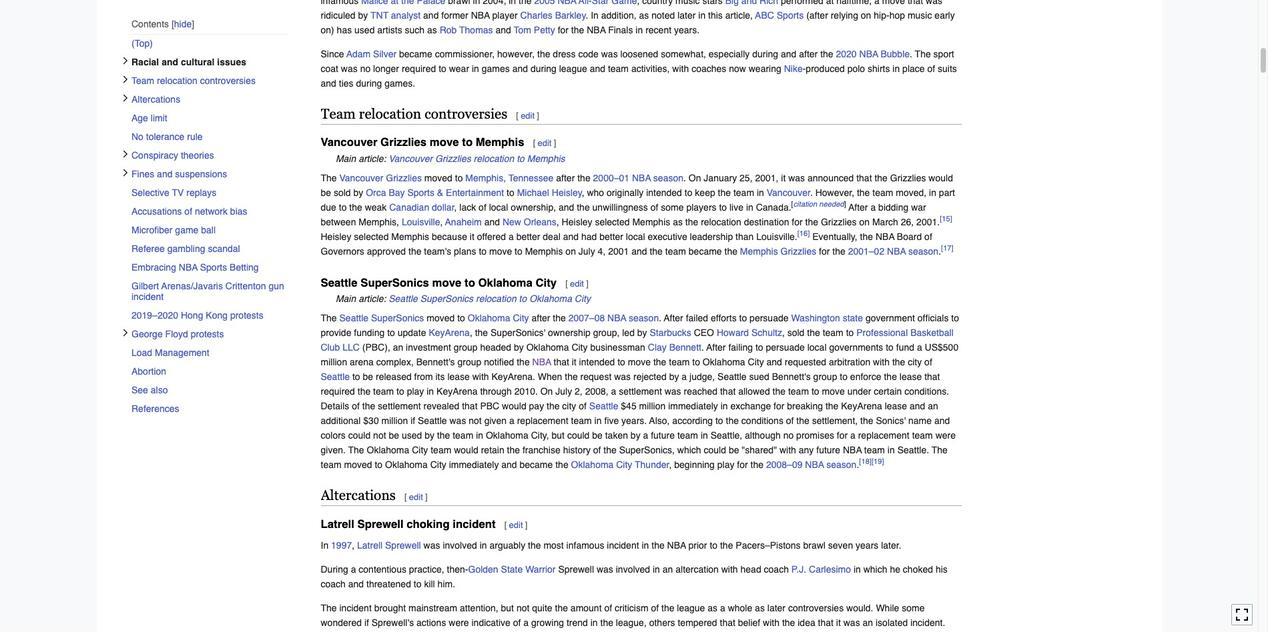 Task type: vqa. For each thing, say whether or not it's contained in the screenshot.
"Seattle" in the $45 Million Immediately In Exchange For Breaking The Keyarena Lease And An Additional $30 Million If Seattle Was Not Given A Replacement Team In Five Years. Also, According To The Conditions Of The Settlement, The Sonics' Name And Colors Could Not Be Used By The Team In Oklahoma City, But Could Be Taken By A Future Team In Seattle, Although No Promises For A Replacement Team Were Given. The Oklahoma City Team Would Retain The Franchise History Of The Supersonics, Which Could Be "Shared" With Any Future Nba Team In Seattle. The Team Moved To Oklahoma City Immediately And Became The
yes



Task type: describe. For each thing, give the bounding box(es) containing it.
hide button
[[171, 19, 194, 29]]

main for main article: seattle supersonics relocation to oklahoma city
[[336, 294, 356, 305]]

incident up arguably
[[453, 518, 496, 531]]

1 vertical spatial team
[[321, 106, 356, 122]]

edit link for latrell sprewell choking incident
[[509, 521, 523, 531]]

gilbert arenas/javaris crittenton gun incident
[[131, 281, 284, 302]]

the up $30 at the bottom
[[362, 401, 375, 412]]

. the sport coat was no longer required to wear in games and during league and team activities, with coaches now wearing
[[321, 49, 954, 74]]

x small image for racial and cultural issues
[[121, 57, 129, 65]]

team inside nba that it intended to move the team to oklahoma city and requested arbitration with the city of seattle
[[669, 357, 690, 368]]

former
[[441, 10, 468, 21]]

referee gambling scandal
[[131, 243, 240, 254]]

when
[[538, 372, 562, 383]]

it inside the incident brought mainstream attention, but not quite the amount of criticism of the league as a whole as later controversies would. while some wondered if sprewell's actions were indicative of a growing trend in the league, others tempered that belief with the idea that it was an isolated incident. then active player
[[836, 618, 841, 629]]

to down schultz
[[755, 343, 763, 353]]

oklahoma city thunder link
[[571, 460, 669, 471]]

and up 'name'
[[910, 401, 925, 412]]

given.
[[321, 445, 346, 456]]

nba inside embracing nba sports betting link
[[178, 262, 197, 273]]

suspensions
[[175, 169, 227, 179]]

nba inside oklahoma city thunder , beginning play for the 2008–09 nba season . [18] [19]
[[805, 460, 824, 471]]

league,
[[616, 618, 647, 629]]

1 horizontal spatial could
[[567, 431, 590, 441]]

michael heisley link
[[517, 188, 582, 198]]

canadian dollar , lack of local ownership, and the unwillingness of some players to live in canada. [ citation needed ]
[[389, 200, 846, 213]]

the inside the incident brought mainstream attention, but not quite the amount of criticism of the league as a whole as later controversies would. while some wondered if sprewell's actions were indicative of a growing trend in the league, others tempered that belief with the idea that it was an isolated incident. then active player
[[321, 603, 337, 614]]

then-
[[447, 565, 468, 575]]

after inside . after failing to persuade local governments to fund a us$500 million arena complex, bennett's group notified the
[[706, 343, 726, 353]]

to left the keep
[[685, 188, 692, 198]]

that inside . on january 25, 2001, it was announced that the grizzlies would be sold by
[[856, 173, 872, 184]]

25,
[[740, 173, 753, 184]]

0 vertical spatial latrell
[[321, 518, 354, 531]]

abortion
[[131, 366, 166, 377]]

required inside the . the sport coat was no longer required to wear in games and during league and team activities, with coaches now wearing
[[402, 63, 436, 74]]

0 vertical spatial group
[[454, 343, 478, 353]]

rob thomas and tom petty for the nba finals in recent years.
[[440, 25, 700, 35]]

tempered
[[678, 618, 717, 629]]

] for vancouver grizzlies move to memphis
[[554, 138, 556, 148]]

funding
[[354, 328, 385, 339]]

a inside the performed at halftime, a move that was ridiculed by
[[874, 0, 880, 6]]

and down the code
[[590, 63, 605, 74]]

season up . however, the team moved, in part due to the weak
[[653, 173, 683, 184]]

as up the tempered in the bottom right of the page
[[708, 603, 718, 614]]

[ for latrell sprewell choking incident
[[504, 521, 507, 531]]

1 vertical spatial after
[[664, 313, 683, 324]]

the down players
[[685, 217, 698, 228]]

the left idea on the right bottom of the page
[[782, 618, 795, 629]]

1 horizontal spatial involved
[[616, 565, 650, 575]]

an left altercation
[[663, 565, 673, 575]]

edit for team relocation controversies
[[521, 111, 535, 121]]

gilbert arenas/javaris crittenton gun incident link
[[131, 277, 287, 306]]

and inside canadian dollar , lack of local ownership, and the unwillingness of some players to live in canada. [ citation needed ]
[[559, 202, 574, 213]]

[ for vancouver grizzlies move to memphis
[[533, 138, 535, 148]]

and right racial
[[161, 57, 178, 67]]

fund
[[896, 343, 914, 353]]

1 horizontal spatial seattle link
[[589, 401, 618, 412]]

to right the officials
[[951, 313, 959, 324]]

of inside eventually, the nba board of governors approved the team's plans to move to memphis on july 4, 2001 and the team became the
[[924, 232, 932, 242]]

0 horizontal spatial could
[[348, 431, 371, 441]]

0 horizontal spatial became
[[399, 49, 432, 59]]

1 horizontal spatial coach
[[764, 565, 789, 575]]

seattle inside $45 million immediately in exchange for breaking the keyarena lease and an additional $30 million if seattle was not given a replacement team in five years. also, according to the conditions of the settlement, the sonics' name and colors could not be used by the team in oklahoma city, but could be taken by a future team in seattle, although no promises for a replacement team were given. the oklahoma city team would retain the franchise history of the supersonics, which could be "shared" with any future nba team in seattle. the team moved to oklahoma city immediately and became the
[[418, 416, 447, 427]]

such
[[405, 25, 425, 35]]

1 horizontal spatial player
[[492, 10, 518, 21]]

oklahoma down seattle supersonics relocation to oklahoma city link
[[468, 313, 510, 324]]

the left league,
[[600, 618, 613, 629]]

settlement,
[[812, 416, 858, 427]]

in inside -produced polo shirts in place of suits and ties during games.
[[893, 63, 900, 74]]

a left growing
[[523, 618, 529, 629]]

to up keyarena link
[[457, 313, 465, 324]]

sport
[[933, 49, 954, 59]]

an up complex,
[[393, 343, 403, 353]]

a inside . after failing to persuade local governments to fund a us$500 million arena complex, bennett's group notified the
[[917, 343, 922, 353]]

1 horizontal spatial altercations
[[321, 488, 396, 504]]

edit for latrell sprewell choking incident
[[509, 521, 523, 531]]

by up supersonics,
[[631, 431, 641, 441]]

0 vertical spatial involved
[[443, 541, 477, 551]]

became inside eventually, the nba board of governors approved the team's plans to move to memphis on july 4, 2001 and the team became the
[[689, 246, 722, 257]]

coach inside in which he choked his coach and threatened to kill him.
[[321, 579, 346, 590]]

club
[[321, 343, 340, 353]]

to down $30 at the bottom
[[375, 460, 383, 471]]

no inside $45 million immediately in exchange for breaking the keyarena lease and an additional $30 million if seattle was not given a replacement team in five years. also, according to the conditions of the settlement, the sonics' name and colors could not be used by the team in oklahoma city, but could be taken by a future team in seattle, although no promises for a replacement team were given. the oklahoma city team would retain the franchise history of the supersonics, which could be "shared" with any future nba team in seattle. the team moved to oklahoma city immediately and became the
[[783, 431, 794, 441]]

by right 'led'
[[637, 328, 647, 339]]

, left latrell sprewell link
[[352, 541, 354, 551]]

] for altercations
[[425, 493, 428, 503]]

2 horizontal spatial could
[[704, 445, 726, 456]]

request
[[580, 372, 612, 383]]

heisley inside heisley selected memphis because it offered a better deal and had better local executive leadership than louisville. [16]
[[321, 232, 351, 242]]

citation
[[793, 200, 817, 209]]

theories
[[180, 150, 214, 161]]

would inside $45 million immediately in exchange for breaking the keyarena lease and an additional $30 million if seattle was not given a replacement team in five years. also, according to the conditions of the settlement, the sonics' name and colors could not be used by the team in oklahoma city, but could be taken by a future team in seattle, although no promises for a replacement team were given. the oklahoma city team would retain the franchise history of the supersonics, which could be "shared" with any future nba team in seattle. the team moved to oklahoma city immediately and became the
[[454, 445, 478, 456]]

keyarena link
[[429, 328, 470, 339]]

x small image for altercations
[[121, 94, 129, 102]]

the down revealed
[[437, 431, 450, 441]]

to up the breaking
[[812, 387, 819, 397]]

in inside canadian dollar , lack of local ownership, and the unwillingness of some players to live in canada. [ citation needed ]
[[746, 202, 753, 213]]

2020 nba bubble link
[[836, 49, 910, 59]]

if inside the incident brought mainstream attention, but not quite the amount of criticism of the league as a whole as later controversies would. while some wondered if sprewell's actions were indicative of a growing trend in the league, others tempered that belief with the idea that it was an isolated incident. then active player
[[364, 618, 369, 629]]

vancouver up vancouver grizzlies link
[[321, 136, 377, 149]]

1 vertical spatial latrell
[[357, 541, 383, 551]]

charles
[[520, 10, 553, 21]]

and inside heisley selected memphis because it offered a better deal and had better local executive leadership than louisville. [16]
[[563, 232, 579, 242]]

to up the judge,
[[692, 357, 700, 368]]

carlesimo
[[809, 565, 851, 575]]

the up 2, at the bottom of page
[[565, 372, 578, 383]]

used inside (after relying on hip-hop music early on) has used artists such as
[[354, 25, 375, 35]]

team inside . however, the team moved, in part due to the weak
[[873, 188, 893, 198]]

after for 2007–08
[[532, 313, 550, 324]]

1 horizontal spatial settlement
[[619, 387, 662, 397]]

a down settlement,
[[850, 431, 856, 441]]

1 vertical spatial supersonics
[[420, 294, 473, 305]]

with left head
[[721, 565, 738, 575]]

the up certain
[[884, 372, 897, 383]]

however,
[[815, 188, 854, 198]]

edit link for altercations
[[409, 493, 423, 503]]

were inside the incident brought mainstream attention, but not quite the amount of criticism of the league as a whole as later controversies would. while some wondered if sprewell's actions were indicative of a growing trend in the league, others tempered that belief with the idea that it was an isolated incident. then active player
[[449, 618, 469, 629]]

the down the taken
[[604, 445, 617, 456]]

was inside $45 million immediately in exchange for breaking the keyarena lease and an additional $30 million if seattle was not given a replacement team in five years. also, according to the conditions of the settlement, the sonics' name and colors could not be used by the team in oklahoma city, but could be taken by a future team in seattle, although no promises for a replacement team were given. the oklahoma city team would retain the franchise history of the supersonics, which could be "shared" with any future nba team in seattle. the team moved to oklahoma city immediately and became the
[[450, 416, 466, 427]]

since
[[321, 49, 344, 59]]

the up settlement,
[[826, 401, 839, 412]]

early
[[935, 10, 955, 21]]

0 vertical spatial not
[[469, 416, 482, 427]]

2 vertical spatial sprewell
[[558, 565, 594, 575]]

was right the code
[[601, 49, 618, 59]]

1 vertical spatial replacement
[[858, 431, 910, 441]]

relying
[[831, 10, 858, 21]]

george
[[131, 329, 162, 340]]

with inside $45 million immediately in exchange for breaking the keyarena lease and an additional $30 million if seattle was not given a replacement team in five years. also, according to the conditions of the settlement, the sonics' name and colors could not be used by the team in oklahoma city, but could be taken by a future team in seattle, although no promises for a replacement team were given. the oklahoma city team would retain the franchise history of the supersonics, which could be "shared" with any future nba team in seattle. the team moved to oklahoma city immediately and became the
[[780, 445, 796, 456]]

embracing
[[131, 262, 176, 273]]

would inside . on january 25, 2001, it was announced that the grizzlies would be sold by
[[929, 173, 953, 184]]

in inside to be released from its lease with keyarena. when the request was rejected by a judge, seattle sued bennett's group to enforce the lease that required the team to play in keyarena through 2010. on july 2, 2008, a settlement was reached that allowed the team to move under certain conditions. details of the settlement revealed that pbc would pay the city of
[[427, 387, 434, 397]]

of right "history"
[[593, 445, 601, 456]]

edit for seattle supersonics move to oklahoma city
[[570, 279, 584, 289]]

1 vertical spatial future
[[816, 445, 840, 456]]

city inside oklahoma city thunder , beginning play for the 2008–09 nba season . [18] [19]
[[616, 460, 632, 471]]

lease inside $45 million immediately in exchange for breaking the keyarena lease and an additional $30 million if seattle was not given a replacement team in five years. also, according to the conditions of the settlement, the sonics' name and colors could not be used by the team in oklahoma city, but could be taken by a future team in seattle, although no promises for a replacement team were given. the oklahoma city team would retain the franchise history of the supersonics, which could be "shared" with any future nba team in seattle. the team moved to oklahoma city immediately and became the
[[885, 401, 907, 412]]

dollar
[[432, 202, 454, 213]]

to down businessman
[[618, 357, 625, 368]]

oklahoma up latrell sprewell choking incident
[[385, 460, 428, 471]]

nba inside memphis grizzlies for the 2001–02 nba season . [17]
[[887, 246, 906, 257]]

1 horizontal spatial intended
[[646, 188, 682, 198]]

0 horizontal spatial not
[[373, 431, 386, 441]]

0 vertical spatial in
[[591, 10, 599, 21]]

0 vertical spatial persuade
[[750, 313, 789, 324]]

to up seattle,
[[715, 416, 723, 427]]

seattle supersonics move to oklahoma city
[[321, 276, 557, 289]]

season inside oklahoma city thunder , beginning play for the 2008–09 nba season . [18] [19]
[[826, 460, 857, 471]]

new
[[503, 217, 521, 228]]

relocation down racial and cultural issues
[[157, 75, 197, 86]]

move inside eventually, the nba board of governors approved the team's plans to move to memphis on july 4, 2001 and the team became the
[[489, 246, 512, 257]]

deal
[[543, 232, 561, 242]]

bias
[[230, 206, 247, 217]]

incident.
[[910, 618, 945, 629]]

0 vertical spatial sprewell
[[357, 518, 404, 531]]

[ inside canadian dollar , lack of local ownership, and the unwillingness of some players to live in canada. [ citation needed ]
[[791, 200, 793, 209]]

that down whole
[[720, 618, 735, 629]]

nba inside eventually, the nba board of governors approved the team's plans to move to memphis on july 4, 2001 and the team became the
[[876, 232, 895, 242]]

be inside . on january 25, 2001, it was announced that the grizzlies would be sold by
[[321, 188, 331, 198]]

in left the 'seattle.'
[[888, 445, 895, 456]]

1 vertical spatial sprewell
[[385, 541, 421, 551]]

1 vertical spatial million
[[639, 401, 666, 412]]

seattle inside nba that it intended to move the team to oklahoma city and requested arbitration with the city of seattle
[[321, 372, 350, 383]]

to right prior at right
[[710, 541, 718, 551]]

to up vancouver grizzlies relocation to memphis link
[[462, 136, 473, 149]]

0 vertical spatial keyarena
[[429, 328, 470, 339]]

referee
[[131, 243, 164, 254]]

to down state
[[846, 328, 854, 339]]

provide
[[321, 328, 351, 339]]

0 vertical spatial team relocation controversies
[[131, 75, 255, 86]]

contentious
[[359, 565, 406, 575]]

requested
[[785, 357, 826, 368]]

fines and suspensions
[[131, 169, 227, 179]]

executive
[[648, 232, 687, 242]]

wear
[[449, 63, 469, 74]]

would inside to be released from its lease with keyarena. when the request was rejected by a judge, seattle sued bennett's group to enforce the lease that required the team to play in keyarena through 2010. on july 2, 2008, a settlement was reached that allowed the team to move under certain conditions. details of the settlement revealed that pbc would pay the city of
[[502, 401, 526, 412]]

pay
[[529, 401, 544, 412]]

group,
[[593, 328, 620, 339]]

adam silver link
[[346, 49, 397, 59]]

during for and
[[531, 63, 557, 74]]

keyarena inside $45 million immediately in exchange for breaking the keyarena lease and an additional $30 million if seattle was not given a replacement team in five years. also, according to the conditions of the settlement, the sonics' name and colors could not be used by the team in oklahoma city, but could be taken by a future team in seattle, although no promises for a replacement team were given. the oklahoma city team would retain the franchise history of the supersonics, which could be "shared" with any future nba team in seattle. the team moved to oklahoma city immediately and became the
[[841, 401, 882, 412]]

1 better from the left
[[516, 232, 540, 242]]

because
[[432, 232, 467, 242]]

during for especially
[[752, 49, 778, 59]]

by inside to be released from its lease with keyarena. when the request was rejected by a judge, seattle sued bennett's group to enforce the lease that required the team to play in keyarena through 2010. on july 2, 2008, a settlement was reached that allowed the team to move under certain conditions. details of the settlement revealed that pbc would pay the city of
[[669, 372, 679, 383]]

bidding
[[878, 202, 909, 213]]

in 1997 , latrell sprewell was involved in arguably the most infamous incident in the nba prior to the pacers–pistons brawl seven years later.
[[321, 541, 901, 551]]

march
[[872, 217, 898, 228]]

some inside the incident brought mainstream attention, but not quite the amount of criticism of the league as a whole as later controversies would. while some wondered if sprewell's actions were indicative of a growing trend in the league, others tempered that belief with the idea that it was an isolated incident. then active player
[[902, 603, 925, 614]]

million inside . after failing to persuade local governments to fund a us$500 million arena complex, bennett's group notified the
[[321, 357, 347, 368]]

(after relying on hip-hop music early on) has used artists such as
[[321, 10, 955, 35]]

1 horizontal spatial immediately
[[668, 401, 718, 412]]

seattle up seattle supersonics link
[[389, 294, 418, 305]]

given
[[484, 416, 507, 427]]

move up main article: vancouver grizzlies relocation to memphis
[[430, 136, 459, 149]]

especially
[[709, 49, 750, 59]]

[15]
[[940, 215, 952, 224]]

selective
[[131, 187, 169, 198]]

seattle supersonics relocation to oklahoma city link
[[389, 294, 591, 305]]

in up golden
[[480, 541, 487, 551]]

0 vertical spatial sports
[[777, 10, 804, 21]]

the left weak
[[349, 202, 362, 213]]

2008–09 nba season link
[[766, 460, 857, 471]]

0 vertical spatial years.
[[674, 25, 700, 35]]

1997
[[331, 541, 352, 551]]

relocation inside louisville , anaheim and new orleans , heisley selected memphis as the relocation destination for the grizzlies on march 26, 2001. [15]
[[701, 217, 741, 228]]

in left this
[[698, 10, 706, 21]]

relocation up oklahoma city link
[[476, 294, 516, 305]]

the up produced
[[820, 49, 833, 59]]

memphis, for to
[[465, 173, 506, 184]]

vancouver up "citation"
[[767, 188, 810, 198]]

oklahoma up nba link
[[526, 343, 569, 353]]

. inside memphis grizzlies for the 2001–02 nba season . [17]
[[939, 246, 941, 257]]

practice,
[[409, 565, 444, 575]]

seven
[[828, 541, 853, 551]]

to left "fund"
[[886, 343, 894, 353]]

by inside . on january 25, 2001, it was announced that the grizzlies would be sold by
[[353, 188, 363, 198]]

on inside louisville , anaheim and new orleans , heisley selected memphis as the relocation destination for the grizzlies on march 26, 2001. [15]
[[859, 217, 870, 228]]

by inside the performed at halftime, a move that was ridiculed by
[[358, 10, 368, 21]]

0 horizontal spatial later
[[678, 10, 696, 21]]

the right pay
[[547, 401, 560, 412]]

1 horizontal spatial protests
[[230, 310, 263, 321]]

season inside memphis grizzlies for the 2001–02 nba season . [17]
[[908, 246, 939, 257]]

edit link for seattle supersonics move to oklahoma city
[[570, 279, 584, 289]]

the right the 'seattle.'
[[932, 445, 948, 456]]

the left sonics'
[[860, 416, 873, 427]]

the inside the . the sport coat was no longer required to wear in games and during league and team activities, with coaches now wearing
[[915, 49, 931, 59]]

george floyd protests link
[[131, 325, 287, 344]]

relocation up the vancouver grizzlies moved to memphis, tennessee after the 2000–01 nba season
[[474, 154, 514, 164]]

to down seattle supersonics link
[[387, 328, 395, 339]]

the inside memphis grizzlies for the 2001–02 nba season . [17]
[[833, 246, 846, 257]]

move inside nba that it intended to move the team to oklahoma city and requested arbitration with the city of seattle
[[628, 357, 651, 368]]

keep
[[695, 188, 715, 198]]

supersonics'
[[491, 328, 545, 339]]

nba up 'shirts' at the right top of page
[[859, 49, 878, 59]]

actions
[[416, 618, 446, 629]]

tnt analyst and former nba player charles barkley . in addition, as noted later in this article, abc sports
[[370, 10, 804, 21]]

memphis, for between
[[359, 217, 399, 228]]

the left the dress
[[537, 49, 550, 59]]

1 vertical spatial in
[[321, 541, 329, 551]]

its
[[435, 372, 445, 383]]

the left team's
[[408, 246, 421, 257]]

orca
[[366, 188, 386, 198]]

the down arena
[[358, 387, 371, 397]]

&
[[437, 188, 443, 198]]

originally
[[607, 188, 644, 198]]

to up 'howard schultz' link
[[739, 313, 747, 324]]

season up keyarena , the supersonics' ownership group, led by starbucks ceo howard schultz , sold the team to
[[629, 313, 659, 324]]

0 horizontal spatial altercations
[[131, 94, 180, 105]]

and right 'name'
[[934, 416, 950, 427]]

seattle down 'governors'
[[321, 276, 357, 289]]

be left the taken
[[592, 431, 603, 441]]

in left altercation
[[653, 565, 660, 575]]

0 horizontal spatial replacement
[[517, 416, 568, 427]]

with inside to be released from its lease with keyarena. when the request was rejected by a judge, seattle sued bennett's group to enforce the lease that required the team to play in keyarena through 2010. on july 2, 2008, a settlement was reached that allowed the team to move under certain conditions. details of the settlement revealed that pbc would pay the city of
[[472, 372, 489, 383]]

in right finals
[[636, 25, 643, 35]]

group inside . after failing to persuade local governments to fund a us$500 million arena complex, bennett's group notified the
[[458, 357, 481, 368]]

0 horizontal spatial protests
[[190, 329, 224, 340]]

shirts
[[868, 63, 890, 74]]

2019–2020
[[131, 310, 178, 321]]

team's
[[424, 246, 451, 257]]

] for team relocation controversies
[[537, 111, 539, 121]]

if inside $45 million immediately in exchange for breaking the keyarena lease and an additional $30 million if seattle was not given a replacement team in five years. also, according to the conditions of the settlement, the sonics' name and colors could not be used by the team in oklahoma city, but could be taken by a future team in seattle, although no promises for a replacement team were given. the oklahoma city team would retain the franchise history of the supersonics, which could be "shared" with any future nba team in seattle. the team moved to oklahoma city immediately and became the
[[411, 416, 415, 427]]

was inside the incident brought mainstream attention, but not quite the amount of criticism of the league as a whole as later controversies would. while some wondered if sprewell's actions were indicative of a growing trend in the league, others tempered that belief with the idea that it was an isolated incident. then active player
[[843, 618, 860, 629]]

grizzlies inside . on january 25, 2001, it was announced that the grizzlies would be sold by
[[890, 173, 926, 184]]

0 horizontal spatial controversies
[[200, 75, 255, 86]]

growing
[[531, 618, 564, 629]]

was inside the performed at halftime, a move that was ridiculed by
[[926, 0, 942, 6]]

oklahoma up seattle supersonics relocation to oklahoma city link
[[478, 276, 532, 289]]

0 horizontal spatial seattle link
[[321, 372, 350, 383]]

then
[[321, 633, 342, 633]]

rob thomas link
[[440, 25, 493, 35]]

it inside nba that it intended to move the team to oklahoma city and requested arbitration with the city of seattle
[[572, 357, 576, 368]]

artists
[[377, 25, 402, 35]]

article: for seattle
[[359, 294, 386, 305]]

breaking
[[787, 401, 823, 412]]

state
[[501, 565, 523, 575]]

x small image for george floyd protests
[[121, 329, 129, 337]]

to inside the . the sport coat was no longer required to wear in games and during league and team activities, with coaches now wearing
[[439, 63, 446, 74]]

later inside the incident brought mainstream attention, but not quite the amount of criticism of the league as a whole as later controversies would. while some wondered if sprewell's actions were indicative of a growing trend in the league, others tempered that belief with the idea that it was an isolated incident. then active player
[[767, 603, 786, 614]]

the left "most"
[[528, 541, 541, 551]]

nba up thomas
[[471, 10, 490, 21]]

and down retain
[[501, 460, 517, 471]]

see
[[131, 385, 148, 396]]

[ for altercations
[[404, 493, 407, 503]]

$45 million immediately in exchange for breaking the keyarena lease and an additional $30 million if seattle was not given a replacement team in five years. also, according to the conditions of the settlement, the sonics' name and colors could not be used by the team in oklahoma city, but could be taken by a future team in seattle, although no promises for a replacement team were given. the oklahoma city team would retain the franchise history of the supersonics, which could be "shared" with any future nba team in seattle. the team moved to oklahoma city immediately and became the
[[321, 401, 956, 471]]

the down "fund"
[[892, 357, 905, 368]]

to down memphis, tennessee link
[[507, 188, 514, 198]]

grizzlies inside note
[[435, 154, 471, 164]]

, left who
[[582, 188, 584, 198]]

[ for team relocation controversies
[[516, 111, 519, 121]]

move up main article: seattle supersonics relocation to oklahoma city
[[432, 276, 461, 289]]

for down barkley
[[558, 25, 569, 35]]

the right given.
[[348, 445, 364, 456]]

nba up originally
[[632, 173, 651, 184]]

latrell sprewell choking incident
[[321, 518, 496, 531]]

, up heisley selected memphis because it offered a better deal and had better local executive leadership than louisville. [16]
[[557, 217, 559, 228]]

by down revealed
[[425, 431, 434, 441]]

moved inside $45 million immediately in exchange for breaking the keyarena lease and an additional $30 million if seattle was not given a replacement team in five years. also, according to the conditions of the settlement, the sonics' name and colors could not be used by the team in oklahoma city, but could be taken by a future team in seattle, although no promises for a replacement team were given. the oklahoma city team would retain the franchise history of the supersonics, which could be "shared" with any future nba team in seattle. the team moved to oklahoma city immediately and became the
[[344, 460, 372, 471]]

an inside the incident brought mainstream attention, but not quite the amount of criticism of the league as a whole as later controversies would. while some wondered if sprewell's actions were indicative of a growing trend in the league, others tempered that belief with the idea that it was an isolated incident. then active player
[[863, 618, 873, 629]]

edit link for team relocation controversies
[[521, 111, 535, 121]]

orca bay sports & entertainment link
[[366, 188, 504, 198]]

[ edit ] for latrell sprewell choking incident
[[504, 521, 528, 531]]

and inside nba that it intended to move the team to oklahoma city and requested arbitration with the city of seattle
[[767, 357, 782, 368]]

in inside in which he choked his coach and threatened to kill him.
[[854, 565, 861, 575]]

city inside nba that it intended to move the team to oklahoma city and requested arbitration with the city of seattle
[[748, 357, 764, 368]]

ceo
[[694, 328, 714, 339]]

to down main article: vancouver grizzlies relocation to memphis
[[455, 173, 463, 184]]

2 horizontal spatial after
[[799, 49, 818, 59]]

0 vertical spatial future
[[651, 431, 675, 441]]

of down the breaking
[[786, 416, 794, 427]]

in left "exchange"
[[721, 401, 728, 412]]



Task type: locate. For each thing, give the bounding box(es) containing it.
2,
[[575, 387, 583, 397]]

0 vertical spatial heisley
[[552, 188, 582, 198]]

it up plans in the top of the page
[[470, 232, 474, 242]]

governments
[[829, 343, 883, 353]]

by left the orca
[[353, 188, 363, 198]]

sports for embracing nba sports betting
[[200, 262, 227, 273]]

of inside nba that it intended to move the team to oklahoma city and requested arbitration with the city of seattle
[[924, 357, 932, 368]]

announced
[[808, 173, 854, 184]]

commissioner,
[[435, 49, 495, 59]]

1 horizontal spatial later
[[767, 603, 786, 614]]

1 vertical spatial were
[[449, 618, 469, 629]]

it up 2, at the bottom of page
[[572, 357, 576, 368]]

years. inside $45 million immediately in exchange for breaking the keyarena lease and an additional $30 million if seattle was not given a replacement team in five years. also, according to the conditions of the settlement, the sonics' name and colors could not be used by the team in oklahoma city, but could be taken by a future team in seattle, although no promises for a replacement team were given. the oklahoma city team would retain the franchise history of the supersonics, which could be "shared" with any future nba team in seattle. the team moved to oklahoma city immediately and became the
[[621, 416, 647, 427]]

1 note from the top
[[321, 152, 961, 166]]

conditions
[[741, 416, 784, 427]]

0 horizontal spatial july
[[555, 387, 572, 397]]

moved up &
[[424, 173, 452, 184]]

indicative
[[472, 618, 511, 629]]

intended up request
[[579, 357, 615, 368]]

the up seattle,
[[726, 416, 739, 427]]

0 horizontal spatial selected
[[354, 232, 389, 242]]

canadian dollar link
[[389, 202, 454, 213]]

sold for be
[[334, 188, 351, 198]]

. inside . after failing to persuade local governments to fund a us$500 million arena complex, bennett's group notified the
[[701, 343, 704, 353]]

0 vertical spatial league
[[559, 63, 587, 74]]

destination
[[744, 217, 789, 228]]

during inside the . the sport coat was no longer required to wear in games and during league and team activities, with coaches now wearing
[[531, 63, 557, 74]]

] inside canadian dollar , lack of local ownership, and the unwillingness of some players to live in canada. [ citation needed ]
[[844, 200, 846, 209]]

the up "bidding"
[[875, 173, 888, 184]]

persuade inside . after failing to persuade local governments to fund a us$500 million arena complex, bennett's group notified the
[[766, 343, 805, 353]]

failed
[[686, 313, 708, 324]]

2 vertical spatial moved
[[344, 460, 372, 471]]

. after failing to persuade local governments to fund a us$500 million arena complex, bennett's group notified the
[[321, 343, 959, 368]]

2 vertical spatial would
[[454, 445, 478, 456]]

a inside after a bidding war between memphis,
[[871, 202, 876, 213]]

and inside eventually, the nba board of governors approved the team's plans to move to memphis on july 4, 2001 and the team became the
[[632, 246, 647, 257]]

1 horizontal spatial were
[[936, 431, 956, 441]]

became down such
[[399, 49, 432, 59]]

but inside the incident brought mainstream attention, but not quite the amount of criticism of the league as a whole as later controversies would. while some wondered if sprewell's actions were indicative of a growing trend in the league, others tempered that belief with the idea that it was an isolated incident. then active player
[[501, 603, 514, 614]]

was inside . on january 25, 2001, it was announced that the grizzlies would be sold by
[[788, 173, 805, 184]]

keyarena inside to be released from its lease with keyarena. when the request was rejected by a judge, seattle sued bennett's group to enforce the lease that required the team to play in keyarena through 2010. on july 2, 2008, a settlement was reached that allowed the team to move under certain conditions. details of the settlement revealed that pbc would pay the city of
[[437, 387, 478, 397]]

[ edit ] for altercations
[[404, 493, 428, 503]]

in right "live"
[[746, 202, 753, 213]]

to right due
[[339, 202, 347, 213]]

oklahoma inside note
[[529, 294, 572, 305]]

0 horizontal spatial which
[[677, 445, 701, 456]]

1 vertical spatial but
[[501, 603, 514, 614]]

0 vertical spatial which
[[677, 445, 701, 456]]

on left hip-
[[861, 10, 871, 21]]

kong
[[205, 310, 227, 321]]

memphis inside eventually, the nba board of governors approved the team's plans to move to memphis on july 4, 2001 and the team became the
[[525, 246, 563, 257]]

board
[[897, 232, 922, 242]]

to left wear
[[439, 63, 446, 74]]

moved for supersonics
[[427, 313, 455, 324]]

1 vertical spatial some
[[902, 603, 925, 614]]

of right the details
[[352, 401, 360, 412]]

but inside $45 million immediately in exchange for breaking the keyarena lease and an additional $30 million if seattle was not given a replacement team in five years. also, according to the conditions of the settlement, the sonics' name and colors could not be used by the team in oklahoma city, but could be taken by a future team in seattle, although no promises for a replacement team were given. the oklahoma city team would retain the franchise history of the supersonics, which could be "shared" with any future nba team in seattle. the team moved to oklahoma city immediately and became the
[[552, 431, 565, 441]]

0 vertical spatial coach
[[764, 565, 789, 575]]

for inside oklahoma city thunder , beginning play for the 2008–09 nba season . [18] [19]
[[737, 460, 748, 471]]

professional basketball club llc link
[[321, 328, 954, 353]]

bennett's inside . after failing to persuade local governments to fund a us$500 million arena complex, bennett's group notified the
[[416, 357, 455, 368]]

sprewell down infamous
[[558, 565, 594, 575]]

and left tom
[[496, 25, 511, 35]]

the up the "ownership"
[[553, 313, 566, 324]]

nba inside $45 million immediately in exchange for breaking the keyarena lease and an additional $30 million if seattle was not given a replacement team in five years. also, according to the conditions of the settlement, the sonics' name and colors could not be used by the team in oklahoma city, but could be taken by a future team in seattle, although no promises for a replacement team were given. the oklahoma city team would retain the franchise history of the supersonics, which could be "shared" with any future nba team in seattle. the team moved to oklahoma city immediately and became the
[[843, 445, 862, 456]]

with right belief
[[763, 618, 780, 629]]

0 horizontal spatial player
[[372, 633, 397, 633]]

the inside canadian dollar , lack of local ownership, and the unwillingness of some players to live in canada. [ citation needed ]
[[577, 202, 590, 213]]

rejected
[[633, 372, 667, 383]]

replacement up city,
[[517, 416, 568, 427]]

team inside eventually, the nba board of governors approved the team's plans to move to memphis on july 4, 2001 and the team became the
[[665, 246, 686, 257]]

. inside the . the sport coat was no longer required to wear in games and during league and team activities, with coaches now wearing
[[910, 49, 912, 59]]

1 horizontal spatial team relocation controversies
[[321, 106, 507, 122]]

as inside louisville , anaheim and new orleans , heisley selected memphis as the relocation destination for the grizzlies on march 26, 2001. [15]
[[673, 217, 683, 228]]

after for 2000–01
[[556, 173, 575, 184]]

government
[[866, 313, 915, 324]]

1 horizontal spatial city
[[908, 357, 922, 368]]

moved
[[424, 173, 452, 184], [427, 313, 455, 324], [344, 460, 372, 471]]

notified
[[484, 357, 514, 368]]

tom
[[514, 25, 531, 35]]

main for main article: vancouver grizzlies relocation to memphis
[[336, 154, 356, 164]]

1 horizontal spatial bennett's
[[772, 372, 811, 383]]

incident inside gilbert arenas/javaris crittenton gun incident
[[131, 292, 163, 302]]

latrell
[[321, 518, 354, 531], [357, 541, 383, 551]]

of right indicative
[[513, 618, 521, 629]]

the down clay
[[653, 357, 666, 368]]

that right idea on the right bottom of the page
[[818, 618, 834, 629]]

0 vertical spatial after
[[849, 202, 868, 213]]

heisley for ,
[[552, 188, 582, 198]]

, inside canadian dollar , lack of local ownership, and the unwillingness of some players to live in canada. [ citation needed ]
[[454, 202, 457, 213]]

and down conspiracy theories
[[157, 169, 172, 179]]

heisley inside louisville , anaheim and new orleans , heisley selected memphis as the relocation destination for the grizzlies on march 26, 2001. [15]
[[562, 217, 592, 228]]

1 horizontal spatial team
[[321, 106, 356, 122]]

with inside nba that it intended to move the team to oklahoma city and requested arbitration with the city of seattle
[[873, 357, 890, 368]]

local for after
[[807, 343, 827, 353]]

p.j. carlesimo link
[[791, 565, 851, 575]]

a down new
[[509, 232, 514, 242]]

league for and
[[559, 63, 587, 74]]

local inside canadian dollar , lack of local ownership, and the unwillingness of some players to live in canada. [ citation needed ]
[[489, 202, 508, 213]]

no
[[131, 131, 143, 142]]

memphis grizzlies for the 2001–02 nba season . [17]
[[740, 244, 954, 257]]

the down executive
[[650, 246, 663, 257]]

charles barkley link
[[520, 10, 586, 21]]

0 horizontal spatial used
[[354, 25, 375, 35]]

memphis down deal
[[525, 246, 563, 257]]

. inside . however, the team moved, in part due to the weak
[[810, 188, 813, 198]]

colors
[[321, 431, 346, 441]]

to left "live"
[[719, 202, 727, 213]]

move inside to be released from its lease with keyarena. when the request was rejected by a judge, seattle sued bennett's group to enforce the lease that required the team to play in keyarena through 2010. on july 2, 2008, a settlement was reached that allowed the team to move under certain conditions. details of the settlement revealed that pbc would pay the city of
[[822, 387, 845, 397]]

0 horizontal spatial after
[[532, 313, 550, 324]]

oklahoma down "given"
[[486, 431, 528, 441]]

0 vertical spatial altercations
[[131, 94, 180, 105]]

during
[[752, 49, 778, 59], [531, 63, 557, 74], [356, 78, 382, 89]]

move inside the performed at halftime, a move that was ridiculed by
[[882, 0, 905, 6]]

1 vertical spatial persuade
[[766, 343, 805, 353]]

nba up 'group,'
[[607, 313, 626, 324]]

bennett's down requested on the bottom of the page
[[772, 372, 811, 383]]

player
[[492, 10, 518, 21], [372, 633, 397, 633]]

new orleans link
[[503, 217, 557, 228]]

was down would.
[[843, 618, 860, 629]]

on
[[689, 173, 701, 184], [540, 387, 553, 397]]

with up 2008–09
[[780, 445, 796, 456]]

season
[[653, 173, 683, 184], [908, 246, 939, 257], [629, 313, 659, 324], [826, 460, 857, 471]]

0 horizontal spatial in
[[321, 541, 329, 551]]

keyarena.
[[492, 372, 535, 383]]

2 better from the left
[[599, 232, 623, 242]]

has
[[337, 25, 352, 35]]

1 vertical spatial no
[[783, 431, 794, 441]]

[ for seattle supersonics move to oklahoma city
[[565, 279, 568, 289]]

incident up wondered
[[339, 603, 372, 614]]

keyarena , the supersonics' ownership group, led by starbucks ceo howard schultz , sold the team to
[[429, 328, 856, 339]]

2 vertical spatial after
[[706, 343, 726, 353]]

team inside the . the sport coat was no longer required to wear in games and during league and team activities, with coaches now wearing
[[608, 63, 629, 74]]

the up orca bay sports & entertainment to michael heisley , who originally intended to keep the team in vancouver
[[577, 173, 590, 184]]

. inside oklahoma city thunder , beginning play for the 2008–09 nba season . [18] [19]
[[857, 460, 859, 471]]

0 horizontal spatial no
[[360, 63, 371, 74]]

0 vertical spatial used
[[354, 25, 375, 35]]

microfiber
[[131, 225, 172, 235]]

. however, the team moved, in part due to the weak
[[321, 188, 955, 213]]

with inside the . the sport coat was no longer required to wear in games and during league and team activities, with coaches now wearing
[[672, 63, 689, 74]]

be down the "released"
[[389, 431, 399, 441]]

league inside the incident brought mainstream attention, but not quite the amount of criticism of the league as a whole as later controversies would. while some wondered if sprewell's actions were indicative of a growing trend in the league, others tempered that belief with the idea that it was an isolated incident. then active player
[[677, 603, 705, 614]]

1 horizontal spatial future
[[816, 445, 840, 456]]

local inside . after failing to persuade local governments to fund a us$500 million arena complex, bennett's group notified the
[[807, 343, 827, 353]]

after up starbucks link
[[664, 313, 683, 324]]

0 horizontal spatial on
[[540, 387, 553, 397]]

sold inside . on january 25, 2001, it was announced that the grizzlies would be sold by
[[334, 188, 351, 198]]

vancouver down vancouver grizzlies move to memphis
[[389, 154, 433, 164]]

were inside $45 million immediately in exchange for breaking the keyarena lease and an additional $30 million if seattle was not given a replacement team in five years. also, according to the conditions of the settlement, the sonics' name and colors could not be used by the team in oklahoma city, but could be taken by a future team in seattle, although no promises for a replacement team were given. the oklahoma city team would retain the franchise history of the supersonics, which could be "shared" with any future nba team in seattle. the team moved to oklahoma city immediately and became the
[[936, 431, 956, 441]]

1 vertical spatial local
[[626, 232, 645, 242]]

and inside in which he choked his coach and threatened to kill him.
[[348, 579, 364, 590]]

age limit
[[131, 113, 167, 123]]

] for latrell sprewell choking incident
[[525, 521, 528, 531]]

moved for grizzlies
[[424, 173, 452, 184]]

note up government officials to provide funding to update
[[321, 292, 961, 307]]

(after
[[806, 10, 828, 21]]

lease up 'conditions.'
[[900, 372, 922, 383]]

nba down 'board'
[[887, 246, 906, 257]]

2 article: from the top
[[359, 294, 386, 305]]

the down "shared"
[[751, 460, 764, 471]]

4 x small image from the top
[[121, 169, 129, 177]]

fines
[[131, 169, 154, 179]]

after up supersonics'
[[532, 313, 550, 324]]

latrell up 1997
[[321, 518, 354, 531]]

which inside $45 million immediately in exchange for breaking the keyarena lease and an additional $30 million if seattle was not given a replacement team in five years. also, according to the conditions of the settlement, the sonics' name and colors could not be used by the team in oklahoma city, but could be taken by a future team in seattle, although no promises for a replacement team were given. the oklahoma city team would retain the franchise history of the supersonics, which could be "shared" with any future nba team in seattle. the team moved to oklahoma city immediately and became the
[[677, 445, 701, 456]]

x small image for team relocation controversies
[[121, 75, 129, 83]]

grizzlies inside louisville , anaheim and new orleans , heisley selected memphis as the relocation destination for the grizzlies on march 26, 2001. [15]
[[821, 217, 857, 228]]

fullscreen image
[[1235, 609, 1249, 622]]

[ edit ] for team relocation controversies
[[516, 111, 539, 121]]

persuade up schultz
[[750, 313, 789, 324]]

2010.
[[514, 387, 538, 397]]

was up early
[[926, 0, 942, 6]]

george floyd protests
[[131, 329, 224, 340]]

altercation
[[676, 565, 719, 575]]

the down barkley
[[571, 25, 584, 35]]

memphis inside memphis grizzlies for the 2001–02 nba season . [17]
[[740, 246, 778, 257]]

1 article: from the top
[[359, 154, 386, 164]]

1 vertical spatial immediately
[[449, 460, 499, 471]]

became down leadership
[[689, 246, 722, 257]]

nba up when at bottom
[[532, 357, 551, 368]]

1 vertical spatial team relocation controversies
[[321, 106, 507, 122]]

group down keyarena link
[[454, 343, 478, 353]]

it inside . on january 25, 2001, it was announced that the grizzlies would be sold by
[[781, 173, 786, 184]]

selected inside heisley selected memphis because it offered a better deal and had better local executive leadership than louisville. [16]
[[354, 232, 389, 242]]

. up starbucks link
[[659, 313, 661, 324]]

. inside . on january 25, 2001, it was announced that the grizzlies would be sold by
[[683, 173, 686, 184]]

x small image for fines and suspensions
[[121, 169, 129, 177]]

2 horizontal spatial sports
[[777, 10, 804, 21]]

oklahoma inside oklahoma city thunder , beginning play for the 2008–09 nba season . [18] [19]
[[571, 460, 614, 471]]

although
[[745, 431, 781, 441]]

analyst
[[391, 10, 421, 21]]

noted
[[652, 10, 675, 21]]

in up retain
[[476, 431, 483, 441]]

1 horizontal spatial play
[[717, 460, 735, 471]]

arenas/javaris
[[161, 281, 223, 292]]

would.
[[846, 603, 873, 614]]

0 horizontal spatial involved
[[443, 541, 477, 551]]

bay
[[389, 188, 405, 198]]

0 vertical spatial supersonics
[[361, 276, 429, 289]]

1 vertical spatial player
[[372, 633, 397, 633]]

0 vertical spatial selected
[[595, 217, 630, 228]]

1 vertical spatial settlement
[[378, 401, 421, 412]]

local for dollar
[[489, 202, 508, 213]]

0 horizontal spatial future
[[651, 431, 675, 441]]

during inside -produced polo shirts in place of suits and ties during games.
[[356, 78, 382, 89]]

article: up seattle supersonics link
[[359, 294, 386, 305]]

be up due
[[321, 188, 331, 198]]

heisley for selected
[[562, 217, 592, 228]]

intended inside nba that it intended to move the team to oklahoma city and requested arbitration with the city of seattle
[[579, 357, 615, 368]]

for inside memphis grizzlies for the 2001–02 nba season . [17]
[[819, 246, 830, 257]]

1 vertical spatial controversies
[[425, 106, 507, 122]]

0 horizontal spatial sports
[[200, 262, 227, 273]]

that up 'conditions.'
[[925, 372, 940, 383]]

0 horizontal spatial immediately
[[449, 460, 499, 471]]

on left march
[[859, 217, 870, 228]]

2 horizontal spatial after
[[849, 202, 868, 213]]

to inside in which he choked his coach and threatened to kill him.
[[414, 579, 422, 590]]

and inside -produced polo shirts in place of suits and ties during games.
[[321, 78, 336, 89]]

. down '2001.'
[[939, 246, 941, 257]]

seattle.
[[897, 445, 929, 456]]

heisley left who
[[552, 188, 582, 198]]

article: for vancouver
[[359, 154, 386, 164]]

a right "fund"
[[917, 343, 922, 353]]

anaheim link
[[445, 217, 482, 228]]

nba inside nba that it intended to move the team to oklahoma city and requested arbitration with the city of seattle
[[532, 357, 551, 368]]

x small image
[[121, 150, 129, 158]]

hop
[[889, 10, 905, 21]]

2 main from the top
[[336, 294, 356, 305]]

which left he
[[863, 565, 887, 575]]

choked
[[903, 565, 933, 575]]

1 vertical spatial selected
[[354, 232, 389, 242]]

games
[[482, 63, 510, 74]]

businessman
[[590, 343, 645, 353]]

0 horizontal spatial league
[[559, 63, 587, 74]]

embracing nba sports betting link
[[131, 258, 287, 277]]

accusations of network bias
[[131, 206, 247, 217]]

memphis inside heisley selected memphis because it offered a better deal and had better local executive leadership than louisville. [16]
[[391, 232, 429, 242]]

player up tom
[[492, 10, 518, 21]]

mainstream
[[408, 603, 457, 614]]

in down bubble
[[893, 63, 900, 74]]

the inside . after failing to persuade local governments to fund a us$500 million arena complex, bennett's group notified the
[[517, 357, 530, 368]]

performed at halftime, a move that was ridiculed by
[[321, 0, 942, 21]]

was down in 1997 , latrell sprewell was involved in arguably the most infamous incident in the nba prior to the pacers–pistons brawl seven years later.
[[597, 565, 613, 575]]

group inside to be released from its lease with keyarena. when the request was rejected by a judge, seattle sued bennett's group to enforce the lease that required the team to play in keyarena through 2010. on july 2, 2008, a settlement was reached that allowed the team to move under certain conditions. details of the settlement revealed that pbc would pay the city of
[[813, 372, 837, 383]]

league for as
[[677, 603, 705, 614]]

nike link
[[784, 63, 803, 74]]

years. up somewhat,
[[674, 25, 700, 35]]

loosened
[[620, 49, 658, 59]]

0 vertical spatial intended
[[646, 188, 682, 198]]

on inside to be released from its lease with keyarena. when the request was rejected by a judge, seattle sued bennett's group to enforce the lease that required the team to play in keyarena through 2010. on july 2, 2008, a settlement was reached that allowed the team to move under certain conditions. details of the settlement revealed that pbc would pay the city of
[[540, 387, 553, 397]]

management
[[155, 348, 209, 358]]

five
[[604, 416, 619, 427]]

edit for vancouver grizzlies move to memphis
[[538, 138, 552, 148]]

2 vertical spatial became
[[520, 460, 553, 471]]

1 horizontal spatial years.
[[674, 25, 700, 35]]

for down eventually,
[[819, 246, 830, 257]]

addition,
[[601, 10, 637, 21]]

1 horizontal spatial used
[[402, 431, 422, 441]]

of down 2, at the bottom of page
[[579, 401, 587, 412]]

1 vertical spatial bennett's
[[772, 372, 811, 383]]

released
[[376, 372, 412, 383]]

edit link
[[521, 111, 535, 121], [538, 138, 552, 148], [570, 279, 584, 289], [409, 493, 423, 503], [509, 521, 523, 531]]

0 vertical spatial player
[[492, 10, 518, 21]]

city inside to be released from its lease with keyarena. when the request was rejected by a judge, seattle sued bennett's group to enforce the lease that required the team to play in keyarena through 2010. on july 2, 2008, a settlement was reached that allowed the team to move under certain conditions. details of the settlement revealed that pbc would pay the city of
[[562, 401, 576, 412]]

1 vertical spatial later
[[767, 603, 786, 614]]

settlement
[[619, 387, 662, 397], [378, 401, 421, 412]]

0 horizontal spatial if
[[364, 618, 369, 629]]

cultural
[[180, 57, 214, 67]]

efforts
[[711, 313, 737, 324]]

would down 2010.
[[502, 401, 526, 412]]

] for seattle supersonics move to oklahoma city
[[586, 279, 589, 289]]

1 horizontal spatial million
[[381, 416, 408, 427]]

sports for orca bay sports & entertainment to michael heisley , who originally intended to keep the team in vancouver
[[407, 188, 434, 198]]

0 vertical spatial later
[[678, 10, 696, 21]]

sold for ,
[[787, 328, 805, 339]]

incident up 2019–2020
[[131, 292, 163, 302]]

1 vertical spatial required
[[321, 387, 355, 397]]

to down arena
[[352, 372, 360, 383]]

0 vertical spatial replacement
[[517, 416, 568, 427]]

1 vertical spatial group
[[458, 357, 481, 368]]

0 vertical spatial settlement
[[619, 387, 662, 397]]

edit link for vancouver grizzlies move to memphis
[[538, 138, 552, 148]]

governors
[[321, 246, 364, 257]]

1 vertical spatial sold
[[787, 328, 805, 339]]

0 vertical spatial million
[[321, 357, 347, 368]]

] up 2007–08
[[586, 279, 589, 289]]

2 vertical spatial supersonics
[[371, 313, 424, 324]]

0 vertical spatial protests
[[230, 310, 263, 321]]

starbucks link
[[650, 328, 691, 339]]

tnt analyst link
[[370, 10, 421, 21]]

1 horizontal spatial controversies
[[425, 106, 507, 122]]

and down however,
[[512, 63, 528, 74]]

note
[[321, 152, 961, 166], [321, 292, 961, 307]]

of right lack
[[479, 202, 486, 213]]

0 vertical spatial play
[[407, 387, 424, 397]]

after a bidding war between memphis,
[[321, 202, 926, 228]]

1 x small image from the top
[[121, 57, 129, 65]]

conspiracy
[[131, 150, 178, 161]]

seattle inside to be released from its lease with keyarena. when the request was rejected by a judge, seattle sued bennett's group to enforce the lease that required the team to play in keyarena through 2010. on july 2, 2008, a settlement was reached that allowed the team to move under certain conditions. details of the settlement revealed that pbc would pay the city of
[[718, 372, 747, 383]]

the up 'provide' at the left of the page
[[321, 313, 337, 324]]

july inside to be released from its lease with keyarena. when the request was rejected by a judge, seattle sued bennett's group to enforce the lease that required the team to play in keyarena through 2010. on july 2, 2008, a settlement was reached that allowed the team to move under certain conditions. details of the settlement revealed that pbc would pay the city of
[[555, 387, 572, 397]]

grizzlies up eventually,
[[821, 217, 857, 228]]

1 horizontal spatial sold
[[787, 328, 805, 339]]

seattle supersonics link
[[339, 313, 424, 324]]

be down arena
[[363, 372, 373, 383]]

1 main from the top
[[336, 154, 356, 164]]

0 vertical spatial required
[[402, 63, 436, 74]]

selected inside louisville , anaheim and new orleans , heisley selected memphis as the relocation destination for the grizzlies on march 26, 2001. [15]
[[595, 217, 630, 228]]

arbitration
[[829, 357, 870, 368]]

5 x small image from the top
[[121, 329, 129, 337]]

not inside the incident brought mainstream attention, but not quite the amount of criticism of the league as a whole as later controversies would. while some wondered if sprewell's actions were indicative of a growing trend in the league, others tempered that belief with the idea that it was an isolated incident. then active player
[[517, 603, 530, 614]]

nba down tnt analyst and former nba player charles barkley . in addition, as noted later in this article, abc sports
[[587, 25, 606, 35]]

of down the us$500
[[924, 357, 932, 368]]

canadian
[[389, 202, 429, 213]]

sports
[[777, 10, 804, 21], [407, 188, 434, 198], [200, 262, 227, 273]]

hong
[[181, 310, 203, 321]]

starbucks
[[650, 328, 691, 339]]

to inside canadian dollar , lack of local ownership, and the unwillingness of some players to live in canada. [ citation needed ]
[[719, 202, 727, 213]]

place
[[902, 63, 925, 74]]

vancouver grizzlies move to memphis
[[321, 136, 524, 149]]

seattle up allowed
[[718, 372, 747, 383]]

became inside $45 million immediately in exchange for breaking the keyarena lease and an additional $30 million if seattle was not given a replacement team in five years. also, according to the conditions of the settlement, the sonics' name and colors could not be used by the team in oklahoma city, but could be taken by a future team in seattle, although no promises for a replacement team were given. the oklahoma city team would retain the franchise history of the supersonics, which could be "shared" with any future nba team in seattle. the team moved to oklahoma city immediately and became the
[[520, 460, 553, 471]]

local up 2001
[[626, 232, 645, 242]]

the inside . on january 25, 2001, it was announced that the grizzlies would be sold by
[[875, 173, 888, 184]]

1 vertical spatial coach
[[321, 579, 346, 590]]

oklahoma inside nba that it intended to move the team to oklahoma city and requested arbitration with the city of seattle
[[703, 357, 745, 368]]

2 vertical spatial controversies
[[788, 603, 844, 614]]

x small image
[[121, 57, 129, 65], [121, 75, 129, 83], [121, 94, 129, 102], [121, 169, 129, 177], [121, 329, 129, 337]]

. up place
[[910, 49, 912, 59]]

[ edit ] for vancouver grizzlies move to memphis
[[533, 138, 556, 148]]

0 horizontal spatial team
[[131, 75, 154, 86]]

[ up latrell sprewell choking incident
[[404, 493, 407, 503]]

brought
[[374, 603, 406, 614]]

age
[[131, 113, 148, 123]]

0 vertical spatial after
[[799, 49, 818, 59]]

[19]
[[872, 458, 884, 467]]

2 horizontal spatial would
[[929, 173, 953, 184]]

2 horizontal spatial million
[[639, 401, 666, 412]]

[ up tennessee
[[533, 138, 535, 148]]

that inside the performed at halftime, a move that was ridiculed by
[[908, 0, 923, 6]]

to down offered
[[479, 246, 487, 257]]

2 vertical spatial million
[[381, 416, 408, 427]]

scandal
[[208, 243, 240, 254]]

of inside 'link'
[[184, 206, 192, 217]]

local up new
[[489, 202, 508, 213]]

1 vertical spatial altercations
[[321, 488, 396, 504]]

and down coat
[[321, 78, 336, 89]]

edit for altercations
[[409, 493, 423, 503]]

1 vertical spatial intended
[[579, 357, 615, 368]]

to
[[439, 63, 446, 74], [462, 136, 473, 149], [517, 154, 525, 164], [455, 173, 463, 184], [507, 188, 514, 198], [685, 188, 692, 198], [339, 202, 347, 213], [719, 202, 727, 213], [479, 246, 487, 257], [515, 246, 522, 257], [465, 276, 475, 289], [519, 294, 527, 305], [457, 313, 465, 324], [739, 313, 747, 324], [951, 313, 959, 324], [387, 328, 395, 339], [846, 328, 854, 339], [755, 343, 763, 353], [886, 343, 894, 353], [618, 357, 625, 368], [692, 357, 700, 368], [352, 372, 360, 383], [840, 372, 848, 383], [397, 387, 404, 397], [812, 387, 819, 397], [715, 416, 723, 427], [375, 460, 383, 471], [710, 541, 718, 551], [414, 579, 422, 590]]

with up enforce
[[873, 357, 890, 368]]

2 x small image from the top
[[121, 75, 129, 83]]

the down "history"
[[555, 460, 568, 471]]

washington
[[791, 313, 840, 324]]

2 vertical spatial keyarena
[[841, 401, 882, 412]]

0 vertical spatial controversies
[[200, 75, 255, 86]]

[ edit ] for seattle supersonics move to oklahoma city
[[565, 279, 589, 289]]

memphis
[[476, 136, 524, 149], [527, 154, 565, 164], [632, 217, 670, 228], [391, 232, 429, 242], [525, 246, 563, 257], [740, 246, 778, 257]]

1 vertical spatial protests
[[190, 329, 224, 340]]

would
[[929, 173, 953, 184], [502, 401, 526, 412], [454, 445, 478, 456]]

complex,
[[376, 357, 414, 368]]

2 note from the top
[[321, 292, 961, 307]]

1 horizontal spatial after
[[706, 343, 726, 353]]

as inside (after relying on hip-hop music early on) has used artists such as
[[427, 25, 437, 35]]

1 horizontal spatial but
[[552, 431, 565, 441]]

4,
[[598, 246, 606, 257]]

1 horizontal spatial replacement
[[858, 431, 910, 441]]

was down rejected
[[665, 387, 681, 397]]

2 vertical spatial during
[[356, 78, 382, 89]]

by left tnt
[[358, 10, 368, 21]]

involved
[[443, 541, 477, 551], [616, 565, 650, 575]]

1 horizontal spatial latrell
[[357, 541, 383, 551]]

sports down performed
[[777, 10, 804, 21]]

1 vertical spatial memphis,
[[359, 217, 399, 228]]

in inside . however, the team moved, in part due to the weak
[[929, 188, 936, 198]]

tom petty link
[[514, 25, 555, 35]]

3 x small image from the top
[[121, 94, 129, 102]]

controversies inside the incident brought mainstream attention, but not quite the amount of criticism of the league as a whole as later controversies would. while some wondered if sprewell's actions were indicative of a growing trend in the league, others tempered that belief with the idea that it was an isolated incident. then active player
[[788, 603, 844, 614]]



